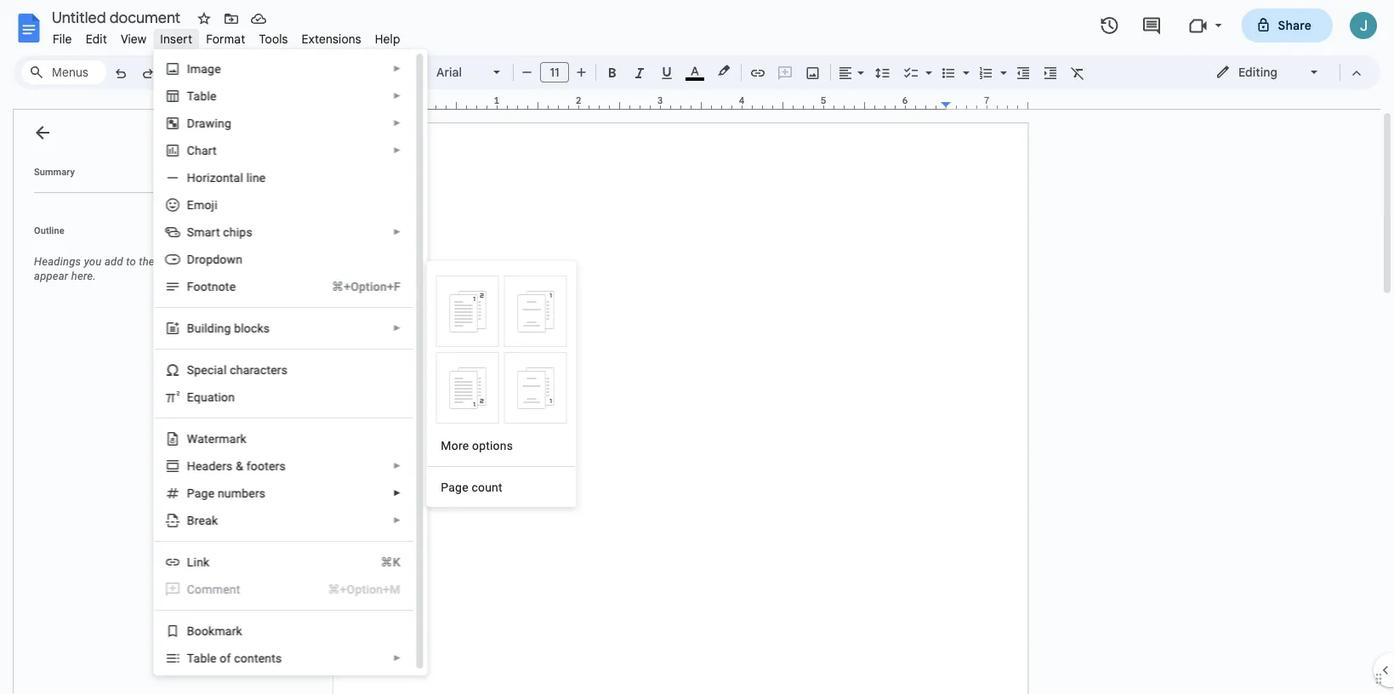 Task type: locate. For each thing, give the bounding box(es) containing it.
⌘+option+m element
[[307, 581, 400, 598]]

k
[[211, 513, 218, 527]]

highlight color image
[[715, 60, 733, 81]]

tools menu item
[[252, 29, 295, 49]]

help
[[375, 31, 400, 46]]

o
[[478, 480, 485, 494]]

0 horizontal spatial c
[[207, 363, 214, 377]]

chart q element
[[187, 143, 222, 157]]

spe
[[187, 363, 207, 377]]

h
[[187, 459, 195, 473]]

ial
[[214, 363, 226, 377]]

►
[[392, 64, 401, 74], [392, 91, 401, 101], [392, 118, 401, 128], [392, 145, 401, 155], [392, 227, 401, 237], [392, 323, 401, 333], [392, 461, 401, 471], [392, 488, 401, 498], [392, 516, 401, 525], [392, 653, 401, 663]]

drawing d element
[[187, 116, 236, 130]]

of
[[219, 651, 231, 665]]

► for e numbers
[[392, 488, 401, 498]]

m ore options
[[441, 439, 513, 453]]

smart chips z element
[[187, 225, 257, 239]]

1 vertical spatial b
[[187, 624, 194, 638]]

n
[[211, 279, 218, 293]]

you
[[84, 255, 102, 268]]

more options m element
[[441, 439, 518, 453]]

0 vertical spatial c
[[207, 363, 214, 377]]

t able
[[187, 89, 216, 103]]

c left unt
[[472, 480, 478, 494]]

page
[[441, 480, 469, 494]]

page c o unt
[[441, 480, 503, 494]]

table of contents s element
[[187, 651, 287, 665]]

appear
[[34, 270, 68, 282]]

break k element
[[187, 513, 223, 527]]

ho r izontal line
[[187, 171, 265, 185]]

e
[[208, 486, 214, 500]]

⌘+option+f element
[[311, 278, 400, 295]]

to
[[126, 255, 136, 268]]

summary heading
[[34, 165, 75, 179]]

edit menu item
[[79, 29, 114, 49]]

d
[[187, 116, 195, 130]]

chips
[[223, 225, 252, 239]]

table t element
[[187, 89, 221, 103]]

special characters c element
[[187, 363, 292, 377]]

b left ilding
[[187, 321, 194, 335]]

t
[[187, 89, 193, 103]]

6 ► from the top
[[392, 323, 401, 333]]

add
[[105, 255, 123, 268]]

help menu item
[[368, 29, 407, 49]]

pa
[[187, 486, 201, 500]]

⌘k element
[[360, 554, 400, 571]]

1 b from the top
[[187, 321, 194, 335]]

8 ► from the top
[[392, 488, 401, 498]]

summary
[[34, 166, 75, 177]]

ore
[[451, 439, 469, 453]]

⌘+option+f
[[331, 279, 400, 293]]

text color image
[[686, 60, 704, 81]]

1 ► from the top
[[392, 64, 401, 74]]

characters
[[229, 363, 287, 377]]

outline
[[34, 225, 64, 236]]

menu bar containing file
[[46, 22, 407, 50]]

headers & footers h element
[[187, 459, 290, 473]]

Font size text field
[[541, 62, 568, 83]]

quation
[[193, 390, 235, 404]]

9 ► from the top
[[392, 516, 401, 525]]

c up e quation
[[207, 363, 214, 377]]

ho
[[187, 171, 202, 185]]

mage
[[190, 62, 221, 76]]

► for i mage
[[392, 64, 401, 74]]

comment m element
[[187, 582, 245, 596]]

image i element
[[187, 62, 226, 76]]

spe c ial characters
[[187, 363, 287, 377]]

foot
[[187, 279, 211, 293]]

2 b from the top
[[187, 624, 194, 638]]

view menu item
[[114, 29, 153, 49]]

application containing share
[[0, 0, 1394, 694]]

r
[[202, 171, 206, 185]]

application
[[0, 0, 1394, 694]]

edit
[[86, 31, 107, 46]]

row up row 2. column 2. page number in footer starting on the second page 'element'
[[433, 273, 569, 350]]

building blocks u element
[[187, 321, 275, 335]]

format
[[206, 31, 245, 46]]

row up 'options'
[[433, 350, 569, 426]]

menu
[[147, 0, 427, 675], [426, 261, 576, 507]]

document
[[158, 255, 208, 268]]

Rename text field
[[46, 7, 191, 27]]

ink
[[193, 555, 209, 569]]

7 ► from the top
[[392, 461, 401, 471]]

menu bar
[[46, 22, 407, 50]]

numbers
[[217, 486, 265, 500]]

menu item containing co
[[154, 576, 413, 603]]

c
[[207, 363, 214, 377], [472, 480, 478, 494]]

brea
[[187, 513, 211, 527]]

co m ment
[[187, 582, 240, 596]]

► for h eaders & footers
[[392, 461, 401, 471]]

share button
[[1242, 9, 1333, 43]]

extensions menu item
[[295, 29, 368, 49]]

e quation
[[187, 390, 235, 404]]

able
[[193, 89, 216, 103]]

editing button
[[1204, 60, 1332, 85]]

0 vertical spatial b
[[187, 321, 194, 335]]

2 ► from the top
[[392, 91, 401, 101]]

headings
[[34, 255, 81, 268]]

eaders
[[195, 459, 232, 473]]

10 ► from the top
[[392, 653, 401, 663]]

► for d rawing
[[392, 118, 401, 128]]

2 row from the top
[[433, 350, 569, 426]]

1 horizontal spatial c
[[472, 480, 478, 494]]

1 vertical spatial c
[[472, 480, 478, 494]]

emoji
[[187, 198, 217, 212]]

watermark j element
[[187, 432, 251, 446]]

4 ► from the top
[[392, 145, 401, 155]]

b u ilding blocks
[[187, 321, 269, 335]]

d rawing
[[187, 116, 231, 130]]

b up table
[[187, 624, 194, 638]]

blocks
[[234, 321, 269, 335]]

c for o
[[472, 480, 478, 494]]

brea k
[[187, 513, 218, 527]]

b
[[187, 321, 194, 335], [187, 624, 194, 638]]

u
[[194, 321, 201, 335]]

s
[[275, 651, 281, 665]]

row
[[433, 273, 569, 350], [433, 350, 569, 426]]

3 ► from the top
[[392, 118, 401, 128]]

menu item
[[154, 576, 413, 603]]



Task type: vqa. For each thing, say whether or not it's contained in the screenshot.


Task type: describe. For each thing, give the bounding box(es) containing it.
b for ookmark
[[187, 624, 194, 638]]

extensions
[[302, 31, 361, 46]]

chart
[[187, 143, 216, 157]]

unt
[[485, 480, 503, 494]]

⌘+option+m
[[327, 582, 400, 596]]

editing
[[1239, 65, 1278, 80]]

l
[[187, 555, 193, 569]]

file menu item
[[46, 29, 79, 49]]

ilding
[[201, 321, 231, 335]]

here.
[[71, 270, 96, 282]]

► for t able
[[392, 91, 401, 101]]

b ookmark
[[187, 624, 242, 638]]

bookmark b element
[[187, 624, 247, 638]]

footers
[[246, 459, 285, 473]]

horizontal line r element
[[187, 171, 270, 185]]

row 1. column 2. page number in header starting on the second page element
[[504, 276, 567, 347]]

dropdown 6 element
[[187, 252, 247, 266]]

m
[[201, 582, 212, 596]]

row 2. column 1. page number in footer starting on the first page element
[[436, 352, 499, 424]]

&
[[235, 459, 243, 473]]

menu containing i
[[147, 0, 427, 675]]

g
[[201, 486, 208, 500]]

► for ilding blocks
[[392, 323, 401, 333]]

Menus field
[[21, 60, 106, 84]]

mode and view toolbar
[[1203, 55, 1370, 89]]

insert menu item
[[153, 29, 199, 49]]

izontal
[[206, 171, 243, 185]]

page count o element
[[441, 480, 508, 494]]

b for u
[[187, 321, 194, 335]]

headings you add to the document will appear here.
[[34, 255, 227, 282]]

i mage
[[187, 62, 221, 76]]

► for table of content s
[[392, 653, 401, 663]]

main toolbar
[[105, 0, 1091, 660]]

format menu item
[[199, 29, 252, 49]]

arial
[[436, 65, 462, 80]]

outline heading
[[14, 224, 245, 248]]

menu bar inside menu bar banner
[[46, 22, 407, 50]]

document outline element
[[14, 110, 245, 694]]

pa g e numbers
[[187, 486, 265, 500]]

smart
[[187, 225, 220, 239]]

footnote n element
[[187, 279, 241, 293]]

arial option
[[436, 60, 483, 84]]

menu bar banner
[[0, 0, 1394, 694]]

insert
[[160, 31, 192, 46]]

options
[[472, 439, 513, 453]]

l ink
[[187, 555, 209, 569]]

insert image image
[[803, 60, 823, 84]]

⌘k
[[380, 555, 400, 569]]

menu containing m
[[426, 261, 576, 507]]

ment
[[212, 582, 240, 596]]

e
[[187, 390, 193, 404]]

ookmark
[[194, 624, 242, 638]]

i
[[187, 62, 190, 76]]

dropdown
[[187, 252, 242, 266]]

co
[[187, 582, 201, 596]]

► for brea k
[[392, 516, 401, 525]]

Star checkbox
[[192, 7, 216, 31]]

will
[[210, 255, 227, 268]]

smart chips
[[187, 225, 252, 239]]

equation e element
[[187, 390, 240, 404]]

share
[[1278, 18, 1312, 33]]

file
[[53, 31, 72, 46]]

emoji 7 element
[[187, 198, 222, 212]]

ote
[[218, 279, 235, 293]]

Font size field
[[540, 62, 576, 83]]

link l element
[[187, 555, 214, 569]]

row 2. column 2. page number in footer starting on the second page element
[[504, 352, 567, 424]]

line & paragraph spacing image
[[873, 60, 893, 84]]

m
[[441, 439, 451, 453]]

line
[[246, 171, 265, 185]]

table of content s
[[187, 651, 281, 665]]

foot n ote
[[187, 279, 235, 293]]

row 1. column 1. page number in header starting on the first page element
[[436, 276, 499, 347]]

h eaders & footers
[[187, 459, 285, 473]]

the
[[139, 255, 155, 268]]

right margin image
[[942, 96, 1028, 109]]

1 row from the top
[[433, 273, 569, 350]]

left margin image
[[334, 96, 420, 109]]

view
[[121, 31, 147, 46]]

content
[[234, 651, 275, 665]]

c for ial
[[207, 363, 214, 377]]

table
[[187, 651, 216, 665]]

5 ► from the top
[[392, 227, 401, 237]]

tools
[[259, 31, 288, 46]]

watermark
[[187, 432, 246, 446]]

rawing
[[195, 116, 231, 130]]

page numbers g element
[[187, 486, 270, 500]]



